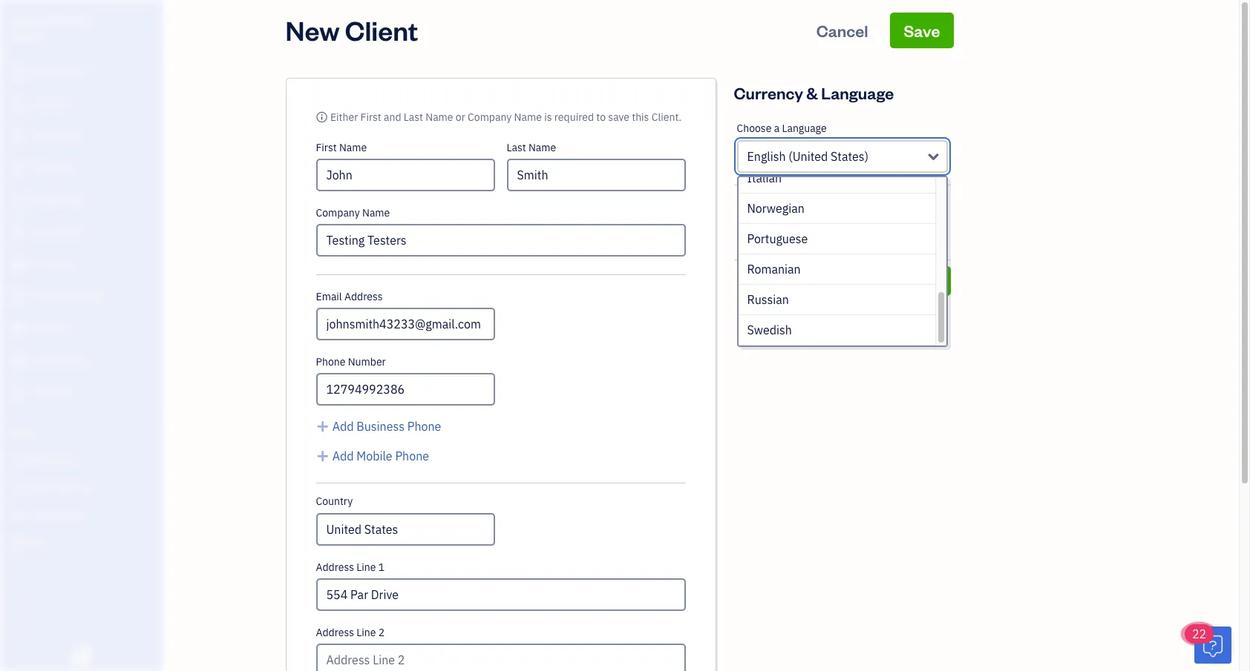 Task type: vqa. For each thing, say whether or not it's contained in the screenshot.
chevron large down image within the Invoices "link"
no



Task type: describe. For each thing, give the bounding box(es) containing it.
0 horizontal spatial last
[[404, 111, 423, 124]]

apps link
[[4, 420, 159, 446]]

norwegian
[[747, 201, 805, 216]]

italian
[[747, 171, 782, 186]]

settings
[[11, 537, 45, 549]]

norwegian option
[[738, 194, 935, 224]]

0 vertical spatial phone
[[316, 356, 346, 369]]

choose a currency
[[737, 197, 824, 210]]

members
[[36, 454, 76, 466]]

list box containing italian
[[738, 163, 946, 346]]

choose for choose a language
[[737, 122, 772, 135]]

payment image
[[10, 194, 27, 209]]

owner
[[12, 30, 41, 42]]

Address Line 2 text field
[[316, 644, 686, 672]]

currency & language
[[734, 82, 894, 103]]

settings link
[[4, 530, 159, 556]]

email
[[316, 290, 342, 304]]

save button
[[890, 13, 954, 48]]

0 vertical spatial company
[[468, 111, 512, 124]]

add for add business phone
[[332, 419, 354, 434]]

add for add mobile phone
[[332, 449, 354, 464]]

Phone Number text field
[[316, 373, 495, 406]]

invoice image
[[10, 162, 27, 177]]

peterson
[[47, 13, 91, 27]]

or
[[456, 111, 465, 124]]

new
[[285, 13, 340, 48]]

save
[[904, 20, 940, 41]]

add business phone
[[332, 419, 441, 434]]

a for currency
[[774, 197, 780, 210]]

services
[[54, 482, 90, 494]]

timer image
[[10, 290, 27, 304]]

items
[[11, 482, 34, 494]]

done button
[[891, 267, 951, 296]]

2
[[378, 627, 385, 640]]

phone number
[[316, 356, 386, 369]]

address for address line 2
[[316, 627, 354, 640]]

portuguese option
[[738, 224, 935, 255]]

team members link
[[4, 448, 159, 474]]

either first and last name or company name is required to save this client.
[[330, 111, 682, 124]]

bank connections
[[11, 509, 87, 521]]

report image
[[10, 385, 27, 400]]

0 vertical spatial and
[[384, 111, 401, 124]]

is
[[544, 111, 552, 124]]

add mobile phone
[[332, 449, 429, 464]]

0 vertical spatial first
[[360, 111, 381, 124]]

1 vertical spatial cancel button
[[734, 267, 882, 296]]

russian
[[747, 293, 789, 307]]

james
[[12, 13, 45, 27]]

expense image
[[10, 226, 27, 241]]

number
[[348, 356, 386, 369]]

romanian option
[[738, 255, 935, 285]]

currency inside choose a currency element
[[782, 197, 824, 210]]

new client
[[285, 13, 418, 48]]

company name
[[316, 206, 390, 220]]

money image
[[10, 321, 27, 336]]

client
[[345, 13, 418, 48]]

address for address line 1
[[316, 561, 354, 575]]

Last Name text field
[[507, 159, 686, 192]]

done
[[905, 272, 937, 290]]

1 vertical spatial company
[[316, 206, 360, 220]]

choose for choose a currency
[[737, 197, 772, 210]]

First Name text field
[[316, 159, 495, 192]]

language for currency & language
[[821, 82, 894, 103]]

team
[[11, 454, 35, 466]]

bank
[[11, 509, 33, 521]]

&
[[806, 82, 818, 103]]

resource center badge image
[[1195, 627, 1232, 664]]

apps
[[11, 427, 33, 439]]

choose a currency element
[[734, 186, 951, 261]]

0 vertical spatial address
[[344, 290, 383, 304]]

1
[[378, 561, 385, 575]]

address line 1
[[316, 561, 385, 575]]

james peterson owner
[[12, 13, 91, 42]]



Task type: locate. For each thing, give the bounding box(es) containing it.
currency down "italian" option
[[782, 197, 824, 210]]

1 line from the top
[[357, 561, 376, 575]]

2 add from the top
[[332, 449, 354, 464]]

and right items
[[36, 482, 52, 494]]

country
[[316, 495, 353, 509]]

0 vertical spatial choose
[[737, 122, 772, 135]]

line
[[357, 561, 376, 575], [357, 627, 376, 640]]

address left 1
[[316, 561, 354, 575]]

a
[[774, 122, 780, 135], [774, 197, 780, 210]]

name down is
[[529, 141, 556, 154]]

language inside choose a language 'element'
[[782, 122, 827, 135]]

phone for add mobile phone
[[395, 449, 429, 464]]

2 line from the top
[[357, 627, 376, 640]]

add inside button
[[332, 449, 354, 464]]

a up "english"
[[774, 122, 780, 135]]

and inside items and services link
[[36, 482, 52, 494]]

client image
[[10, 98, 27, 113]]

estimate image
[[10, 130, 27, 145]]

1 horizontal spatial last
[[507, 141, 526, 154]]

1 vertical spatial first
[[316, 141, 337, 154]]

freshbooks image
[[70, 648, 94, 666]]

1 vertical spatial language
[[782, 122, 827, 135]]

1 vertical spatial choose
[[737, 197, 772, 210]]

english (united states)
[[747, 149, 869, 164]]

choose
[[737, 122, 772, 135], [737, 197, 772, 210]]

name down first name text box
[[362, 206, 390, 220]]

name for first name
[[339, 141, 367, 154]]

phone for add business phone
[[407, 419, 441, 434]]

1 add from the top
[[332, 419, 354, 434]]

this
[[632, 111, 649, 124]]

0 vertical spatial line
[[357, 561, 376, 575]]

address line 2
[[316, 627, 385, 640]]

0 vertical spatial add
[[332, 419, 354, 434]]

cancel up the currency & language
[[816, 20, 868, 41]]

Country text field
[[317, 515, 493, 545]]

phone right mobile
[[395, 449, 429, 464]]

project image
[[10, 258, 27, 272]]

swedish
[[747, 323, 792, 338]]

1 vertical spatial last
[[507, 141, 526, 154]]

1 vertical spatial currency
[[782, 197, 824, 210]]

address
[[344, 290, 383, 304], [316, 561, 354, 575], [316, 627, 354, 640]]

0 vertical spatial language
[[821, 82, 894, 103]]

portuguese
[[747, 232, 808, 246]]

english
[[747, 149, 786, 164]]

russian option
[[738, 285, 935, 316]]

first name
[[316, 141, 367, 154]]

(united
[[789, 149, 828, 164]]

name left is
[[514, 111, 542, 124]]

add
[[332, 419, 354, 434], [332, 449, 354, 464]]

1 choose from the top
[[737, 122, 772, 135]]

email address
[[316, 290, 383, 304]]

a inside 'element'
[[774, 122, 780, 135]]

add mobile phone button
[[316, 448, 429, 465]]

0 vertical spatial last
[[404, 111, 423, 124]]

and right either
[[384, 111, 401, 124]]

1 vertical spatial cancel
[[787, 272, 830, 290]]

choose inside 'element'
[[737, 122, 772, 135]]

items and services
[[11, 482, 90, 494]]

language
[[821, 82, 894, 103], [782, 122, 827, 135]]

swedish option
[[738, 316, 935, 346]]

1 vertical spatial a
[[774, 197, 780, 210]]

1 horizontal spatial first
[[360, 111, 381, 124]]

first right either
[[360, 111, 381, 124]]

last down either first and last name or company name is required to save this client.
[[507, 141, 526, 154]]

0 horizontal spatial company
[[316, 206, 360, 220]]

Company Name text field
[[316, 224, 686, 257]]

items and services link
[[4, 475, 159, 501]]

cancel button up the currency & language
[[803, 13, 882, 48]]

1 vertical spatial line
[[357, 627, 376, 640]]

cancel
[[816, 20, 868, 41], [787, 272, 830, 290]]

0 horizontal spatial and
[[36, 482, 52, 494]]

choose a language element
[[734, 111, 951, 186]]

phone inside button
[[407, 419, 441, 434]]

1 horizontal spatial company
[[468, 111, 512, 124]]

primary image
[[316, 111, 328, 124]]

add business phone button
[[316, 418, 441, 436]]

choose a language
[[737, 122, 827, 135]]

client.
[[652, 111, 682, 124]]

team members
[[11, 454, 76, 466]]

italian option
[[738, 163, 935, 194]]

line left 1
[[357, 561, 376, 575]]

mobile
[[357, 449, 392, 464]]

address left the 2
[[316, 627, 354, 640]]

phone left number
[[316, 356, 346, 369]]

name left or
[[426, 111, 453, 124]]

2 choose from the top
[[737, 197, 772, 210]]

line for 2
[[357, 627, 376, 640]]

connections
[[34, 509, 87, 521]]

2 vertical spatial phone
[[395, 449, 429, 464]]

language right &
[[821, 82, 894, 103]]

to
[[596, 111, 606, 124]]

0 horizontal spatial first
[[316, 141, 337, 154]]

states)
[[831, 149, 869, 164]]

22 button
[[1185, 625, 1232, 664]]

choose down italian
[[737, 197, 772, 210]]

chart image
[[10, 353, 27, 368]]

company
[[468, 111, 512, 124], [316, 206, 360, 220]]

language up english (united states)
[[782, 122, 827, 135]]

either
[[330, 111, 358, 124]]

22
[[1192, 627, 1207, 642]]

name down either
[[339, 141, 367, 154]]

list box
[[738, 163, 946, 346]]

last left or
[[404, 111, 423, 124]]

name
[[426, 111, 453, 124], [514, 111, 542, 124], [339, 141, 367, 154], [529, 141, 556, 154], [362, 206, 390, 220]]

cancel button
[[803, 13, 882, 48], [734, 267, 882, 296]]

1 vertical spatial address
[[316, 561, 354, 575]]

cancel button down the portuguese option
[[734, 267, 882, 296]]

add right plus icon
[[332, 419, 354, 434]]

line for 1
[[357, 561, 376, 575]]

1 vertical spatial and
[[36, 482, 52, 494]]

1 horizontal spatial and
[[384, 111, 401, 124]]

cancel up russian
[[787, 272, 830, 290]]

choose up "english"
[[737, 122, 772, 135]]

line left the 2
[[357, 627, 376, 640]]

1 vertical spatial add
[[332, 449, 354, 464]]

business
[[357, 419, 405, 434]]

address right email
[[344, 290, 383, 304]]

Address Line 1 text field
[[316, 579, 686, 612]]

1 a from the top
[[774, 122, 780, 135]]

Email Address text field
[[316, 308, 495, 341]]

bank connections link
[[4, 503, 159, 529]]

0 vertical spatial currency
[[734, 82, 803, 103]]

last name
[[507, 141, 556, 154]]

company right or
[[468, 111, 512, 124]]

first
[[360, 111, 381, 124], [316, 141, 337, 154]]

romanian
[[747, 262, 801, 277]]

name for company name
[[362, 206, 390, 220]]

currency
[[734, 82, 803, 103], [782, 197, 824, 210]]

0 vertical spatial a
[[774, 122, 780, 135]]

main element
[[0, 0, 200, 672]]

plus image
[[316, 418, 330, 436]]

add inside button
[[332, 419, 354, 434]]

first down primary icon
[[316, 141, 337, 154]]

currency up choose a language
[[734, 82, 803, 103]]

a for language
[[774, 122, 780, 135]]

add right plus image
[[332, 449, 354, 464]]

language for choose a language
[[782, 122, 827, 135]]

name for last name
[[529, 141, 556, 154]]

1 vertical spatial phone
[[407, 419, 441, 434]]

required
[[554, 111, 594, 124]]

phone down the phone number "text box"
[[407, 419, 441, 434]]

2 vertical spatial address
[[316, 627, 354, 640]]

company down first name
[[316, 206, 360, 220]]

plus image
[[316, 448, 330, 465]]

phone inside button
[[395, 449, 429, 464]]

a down italian
[[774, 197, 780, 210]]

dashboard image
[[10, 66, 27, 81]]

2 a from the top
[[774, 197, 780, 210]]

and
[[384, 111, 401, 124], [36, 482, 52, 494]]

last
[[404, 111, 423, 124], [507, 141, 526, 154]]

save
[[608, 111, 630, 124]]

0 vertical spatial cancel
[[816, 20, 868, 41]]

0 vertical spatial cancel button
[[803, 13, 882, 48]]

Language field
[[737, 140, 948, 173]]

phone
[[316, 356, 346, 369], [407, 419, 441, 434], [395, 449, 429, 464]]



